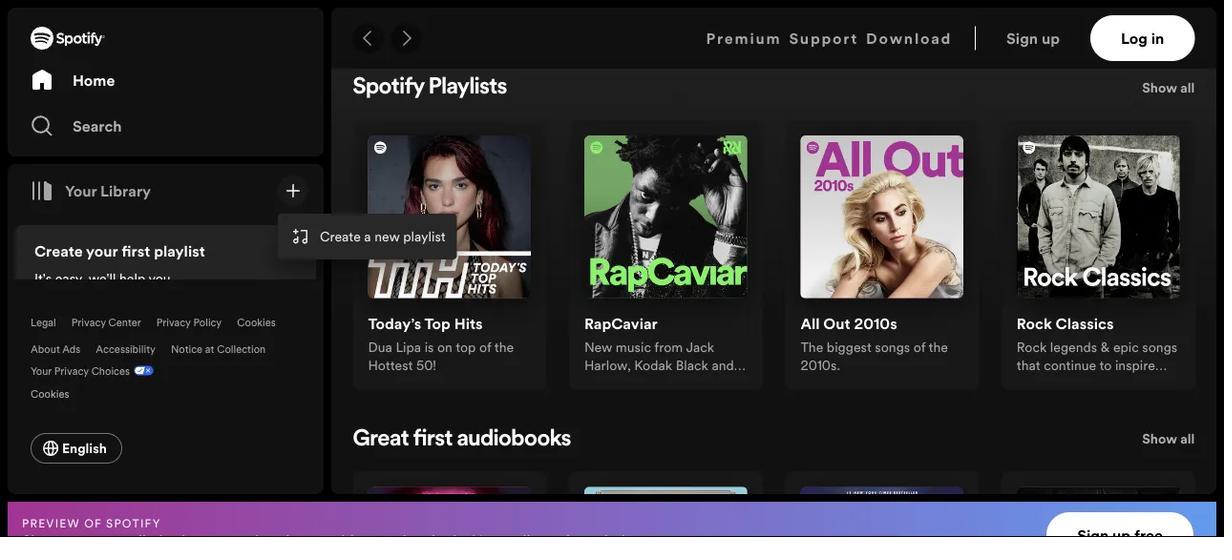Task type: locate. For each thing, give the bounding box(es) containing it.
0 vertical spatial show
[[1143, 78, 1178, 96]]

of right top
[[480, 339, 492, 357]]

your down 'about'
[[31, 364, 52, 378]]

first right great
[[413, 428, 453, 451]]

mill
[[622, 375, 645, 393]]

support button
[[789, 15, 859, 61]]

1 horizontal spatial playlist
[[403, 228, 446, 246]]

cookies
[[237, 315, 276, 330], [31, 387, 69, 401]]

jack
[[686, 339, 715, 357]]

rock
[[1017, 314, 1053, 335]]

we'll
[[89, 269, 116, 288]]

playlist inside button
[[403, 228, 446, 246]]

all for spotify playlists
[[1181, 78, 1195, 96]]

privacy
[[71, 315, 106, 330], [156, 315, 191, 330], [54, 364, 89, 378]]

2 show from the top
[[1143, 430, 1178, 448]]

cookies up collection
[[237, 315, 276, 330]]

of right preview
[[84, 516, 102, 531]]

your privacy choices button
[[31, 364, 130, 378]]

your left library
[[65, 181, 97, 202]]

premium button
[[706, 15, 782, 61]]

all out 2010s the biggest songs of the 2010s.
[[801, 314, 949, 375]]

create left a at the top of the page
[[320, 228, 361, 246]]

create up easy,
[[34, 241, 83, 262]]

today's top hits dua lipa is on top of the hottest 50!
[[368, 314, 514, 375]]

2 the from the left
[[929, 339, 949, 357]]

show all inside spotify playlists element
[[1143, 78, 1195, 96]]

cookies link up collection
[[237, 315, 276, 330]]

0 horizontal spatial and
[[648, 375, 671, 393]]

preview
[[22, 516, 80, 531]]

2 all from the top
[[1181, 430, 1195, 448]]

support
[[789, 28, 859, 49]]

show all link for great first audiobooks
[[1143, 428, 1195, 457]]

playlist inside the create your first playlist it's easy, we'll help you
[[154, 241, 205, 262]]

1 horizontal spatial create
[[320, 228, 361, 246]]

today's
[[368, 314, 422, 335]]

create
[[320, 228, 361, 246], [34, 241, 83, 262]]

spotify playlists
[[353, 76, 508, 99]]

create for a
[[320, 228, 361, 246]]

show
[[1143, 78, 1178, 96], [1143, 430, 1178, 448]]

your inside "button"
[[65, 181, 97, 202]]

1 vertical spatial spotify
[[106, 516, 161, 531]]

1 horizontal spatial your
[[65, 181, 97, 202]]

first up help
[[122, 241, 150, 262]]

hottest
[[368, 357, 413, 375]]

rock classics link
[[1017, 314, 1114, 339]]

notice
[[171, 342, 203, 356]]

english button
[[31, 434, 122, 464]]

preview of spotify
[[22, 516, 161, 531]]

great
[[353, 428, 409, 451]]

show all for great first audiobooks
[[1143, 430, 1195, 448]]

premium
[[706, 28, 782, 49]]

your privacy choices
[[31, 364, 130, 378]]

1 show all link from the top
[[1143, 76, 1195, 105]]

go forward image
[[399, 31, 414, 46]]

all out 2010s link
[[801, 314, 898, 339]]

songs
[[875, 339, 911, 357]]

sign
[[1007, 28, 1038, 49]]

the right the songs
[[929, 339, 949, 357]]

spotify image
[[31, 27, 105, 50]]

1 vertical spatial show all link
[[1143, 428, 1195, 457]]

log in button
[[1091, 15, 1195, 61]]

0 horizontal spatial cookies
[[31, 387, 69, 401]]

show inside great first audiobooks element
[[1143, 430, 1178, 448]]

1 vertical spatial all
[[1181, 430, 1195, 448]]

hits
[[455, 314, 483, 335]]

privacy policy
[[156, 315, 222, 330]]

classics
[[1056, 314, 1114, 335]]

1 horizontal spatial and
[[712, 357, 735, 375]]

on
[[438, 339, 453, 357]]

rock classics
[[1017, 314, 1114, 335]]

first inside the create your first playlist it's easy, we'll help you
[[122, 241, 150, 262]]

1 horizontal spatial spotify
[[353, 76, 425, 99]]

0 horizontal spatial the
[[495, 339, 514, 357]]

main element
[[8, 8, 457, 525]]

of
[[480, 339, 492, 357], [914, 339, 926, 357], [84, 516, 102, 531]]

1 vertical spatial first
[[413, 428, 453, 451]]

0 vertical spatial show all
[[1143, 78, 1195, 96]]

choices
[[91, 364, 130, 378]]

0 horizontal spatial your
[[31, 364, 52, 378]]

center
[[109, 315, 141, 330]]

rapcaviar new music from jack harlow, kodak black and meek mill and rick ross.
[[585, 314, 735, 393]]

and right mill
[[648, 375, 671, 393]]

0 vertical spatial cookies link
[[237, 315, 276, 330]]

1 vertical spatial show
[[1143, 430, 1178, 448]]

1 horizontal spatial the
[[929, 339, 949, 357]]

all inside spotify playlists element
[[1181, 78, 1195, 96]]

0 horizontal spatial spotify
[[106, 516, 161, 531]]

1 all from the top
[[1181, 78, 1195, 96]]

your
[[86, 241, 118, 262]]

all
[[1181, 78, 1195, 96], [1181, 430, 1195, 448]]

privacy up the notice
[[156, 315, 191, 330]]

playlist right new
[[403, 228, 446, 246]]

1 vertical spatial your
[[31, 364, 52, 378]]

show all link inside great first audiobooks element
[[1143, 428, 1195, 457]]

accessibility link
[[96, 342, 156, 356]]

english
[[62, 440, 107, 458]]

2 show all link from the top
[[1143, 428, 1195, 457]]

0 vertical spatial show all link
[[1143, 76, 1195, 105]]

privacy center
[[71, 315, 141, 330]]

1 horizontal spatial cookies
[[237, 315, 276, 330]]

2 show all from the top
[[1143, 430, 1195, 448]]

1 vertical spatial cookies
[[31, 387, 69, 401]]

privacy up ads
[[71, 315, 106, 330]]

1 show from the top
[[1143, 78, 1178, 96]]

of right the songs
[[914, 339, 926, 357]]

spotify right preview
[[106, 516, 161, 531]]

rapcaviar
[[585, 314, 658, 335]]

about ads link
[[31, 342, 81, 356]]

show for great first audiobooks
[[1143, 430, 1178, 448]]

1 vertical spatial show all
[[1143, 430, 1195, 448]]

the right top
[[495, 339, 514, 357]]

create inside button
[[320, 228, 361, 246]]

0 vertical spatial your
[[65, 181, 97, 202]]

cookies link down your privacy choices
[[31, 382, 85, 403]]

create inside the create your first playlist it's easy, we'll help you
[[34, 241, 83, 262]]

spotify
[[353, 76, 425, 99], [106, 516, 161, 531]]

2 horizontal spatial of
[[914, 339, 926, 357]]

the inside today's top hits dua lipa is on top of the hottest 50!
[[495, 339, 514, 357]]

privacy policy link
[[156, 315, 222, 330]]

log in
[[1121, 28, 1165, 49]]

0 vertical spatial all
[[1181, 78, 1195, 96]]

privacy center link
[[71, 315, 141, 330]]

create for your
[[34, 241, 83, 262]]

spotify down go forward image
[[353, 76, 425, 99]]

0 horizontal spatial create
[[34, 241, 83, 262]]

the
[[801, 339, 824, 357]]

show all inside great first audiobooks element
[[1143, 430, 1195, 448]]

rick
[[674, 375, 700, 393]]

your
[[65, 181, 97, 202], [31, 364, 52, 378]]

0 vertical spatial first
[[122, 241, 150, 262]]

1 show all from the top
[[1143, 78, 1195, 96]]

and right "black" on the right of the page
[[712, 357, 735, 375]]

about ads
[[31, 342, 81, 356]]

the
[[495, 339, 514, 357], [929, 339, 949, 357]]

playlist for new
[[403, 228, 446, 246]]

2010s.
[[801, 357, 841, 375]]

search link
[[31, 107, 301, 145]]

top
[[456, 339, 476, 357]]

1 the from the left
[[495, 339, 514, 357]]

up
[[1042, 28, 1060, 49]]

1 vertical spatial cookies link
[[31, 382, 85, 403]]

show inside spotify playlists element
[[1143, 78, 1178, 96]]

ads
[[62, 342, 81, 356]]

0 horizontal spatial playlist
[[154, 241, 205, 262]]

california consumer privacy act (ccpa) opt-out icon image
[[130, 364, 154, 382]]

1 horizontal spatial of
[[480, 339, 492, 357]]

playlist up you
[[154, 241, 205, 262]]

today's top hits link
[[368, 314, 483, 339]]

0 horizontal spatial first
[[122, 241, 150, 262]]

all inside great first audiobooks element
[[1181, 430, 1195, 448]]

sign up
[[1007, 28, 1060, 49]]

cookies down your privacy choices
[[31, 387, 69, 401]]



Task type: describe. For each thing, give the bounding box(es) containing it.
privacy for privacy center
[[71, 315, 106, 330]]

the inside all out 2010s the biggest songs of the 2010s.
[[929, 339, 949, 357]]

home
[[73, 70, 115, 91]]

show all for spotify playlists
[[1143, 78, 1195, 96]]

playlists
[[429, 76, 508, 99]]

lipa
[[396, 339, 421, 357]]

new
[[585, 339, 613, 357]]

all
[[801, 314, 820, 335]]

ross.
[[703, 375, 735, 393]]

0 horizontal spatial of
[[84, 516, 102, 531]]

0 vertical spatial spotify
[[353, 76, 425, 99]]

2010s
[[855, 314, 898, 335]]

notice at collection
[[171, 342, 266, 356]]

you
[[148, 269, 171, 288]]

legal
[[31, 315, 56, 330]]

collection
[[217, 342, 266, 356]]

easy,
[[55, 269, 85, 288]]

great first audiobooks
[[353, 428, 571, 451]]

is
[[425, 339, 434, 357]]

log
[[1121, 28, 1148, 49]]

library
[[100, 181, 151, 202]]

it's
[[34, 269, 52, 288]]

audiobooks
[[457, 428, 571, 451]]

music
[[616, 339, 652, 357]]

from
[[655, 339, 683, 357]]

download
[[867, 28, 952, 49]]

create a new playlist
[[320, 228, 446, 246]]

create a new playlist button
[[282, 218, 453, 256]]

top
[[425, 314, 451, 335]]

premium support download
[[706, 28, 952, 49]]

privacy down ads
[[54, 364, 89, 378]]

your library button
[[23, 172, 159, 210]]

show all link for spotify playlists
[[1143, 76, 1195, 105]]

50!
[[416, 357, 437, 375]]

help
[[119, 269, 145, 288]]

great first audiobooks element
[[353, 428, 1195, 538]]

about
[[31, 342, 60, 356]]

harlow,
[[585, 357, 631, 375]]

create your first playlist it's easy, we'll help you
[[34, 241, 205, 288]]

in
[[1152, 28, 1165, 49]]

a
[[364, 228, 371, 246]]

notice at collection link
[[171, 342, 266, 356]]

1 horizontal spatial cookies link
[[237, 315, 276, 330]]

your for your privacy choices
[[31, 364, 52, 378]]

black
[[676, 357, 709, 375]]

playlist for first
[[154, 241, 205, 262]]

search
[[73, 116, 122, 137]]

rapcaviar link
[[585, 314, 658, 339]]

download button
[[867, 15, 952, 61]]

0 vertical spatial cookies
[[237, 315, 276, 330]]

accessibility
[[96, 342, 156, 356]]

spotify playlists link
[[353, 76, 508, 99]]

great first audiobooks link
[[353, 428, 571, 451]]

top bar and user menu element
[[331, 8, 1217, 69]]

your for your library
[[65, 181, 97, 202]]

dua
[[368, 339, 393, 357]]

kodak
[[635, 357, 673, 375]]

your library
[[65, 181, 151, 202]]

out
[[824, 314, 851, 335]]

0 horizontal spatial cookies link
[[31, 382, 85, 403]]

new
[[375, 228, 400, 246]]

privacy for privacy policy
[[156, 315, 191, 330]]

of inside all out 2010s the biggest songs of the 2010s.
[[914, 339, 926, 357]]

spotify playlists element
[[353, 76, 1195, 393]]

policy
[[193, 315, 222, 330]]

sign up button
[[999, 15, 1091, 61]]

legal link
[[31, 315, 56, 330]]

1 horizontal spatial first
[[413, 428, 453, 451]]

at
[[205, 342, 214, 356]]

of inside today's top hits dua lipa is on top of the hottest 50!
[[480, 339, 492, 357]]

home link
[[31, 61, 301, 99]]

meek
[[585, 375, 619, 393]]

go back image
[[361, 31, 376, 46]]

all for great first audiobooks
[[1181, 430, 1195, 448]]

show for spotify playlists
[[1143, 78, 1178, 96]]

biggest
[[827, 339, 872, 357]]



Task type: vqa. For each thing, say whether or not it's contained in the screenshot.
© 2023 Spotify AB
no



